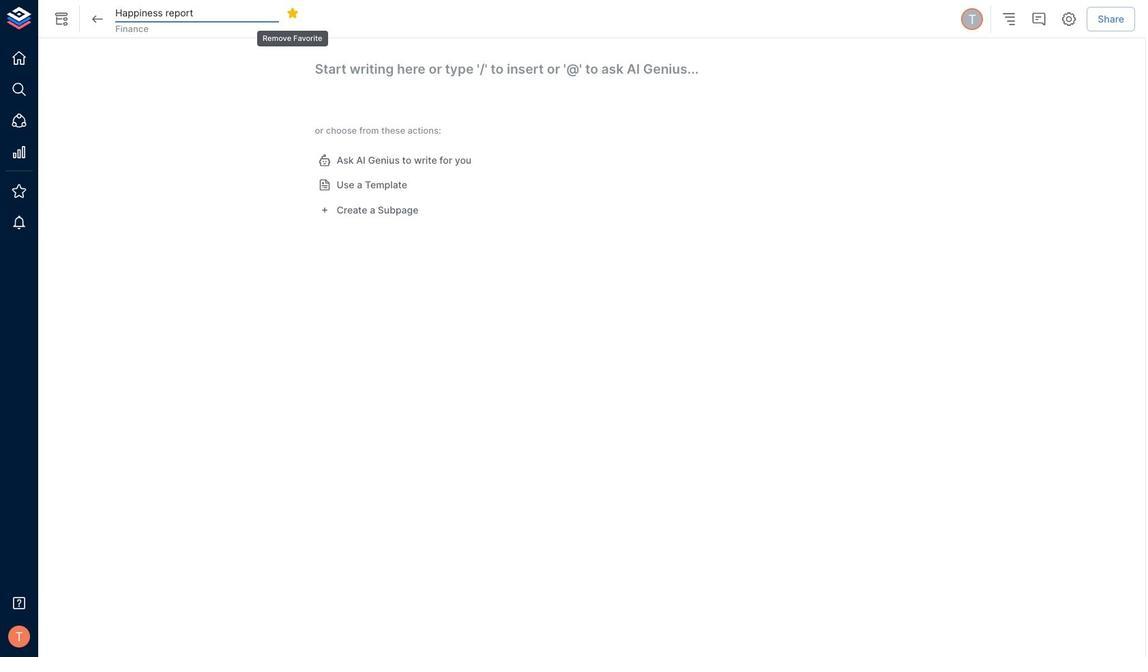 Task type: vqa. For each thing, say whether or not it's contained in the screenshot.
tooltip
yes



Task type: describe. For each thing, give the bounding box(es) containing it.
remove favorite image
[[287, 7, 299, 19]]

settings image
[[1061, 11, 1078, 27]]

show wiki image
[[53, 11, 70, 27]]

comments image
[[1031, 11, 1048, 27]]



Task type: locate. For each thing, give the bounding box(es) containing it.
tooltip
[[256, 21, 329, 48]]

None text field
[[115, 3, 279, 23]]

table of contents image
[[1001, 11, 1018, 27]]

go back image
[[89, 11, 106, 27]]



